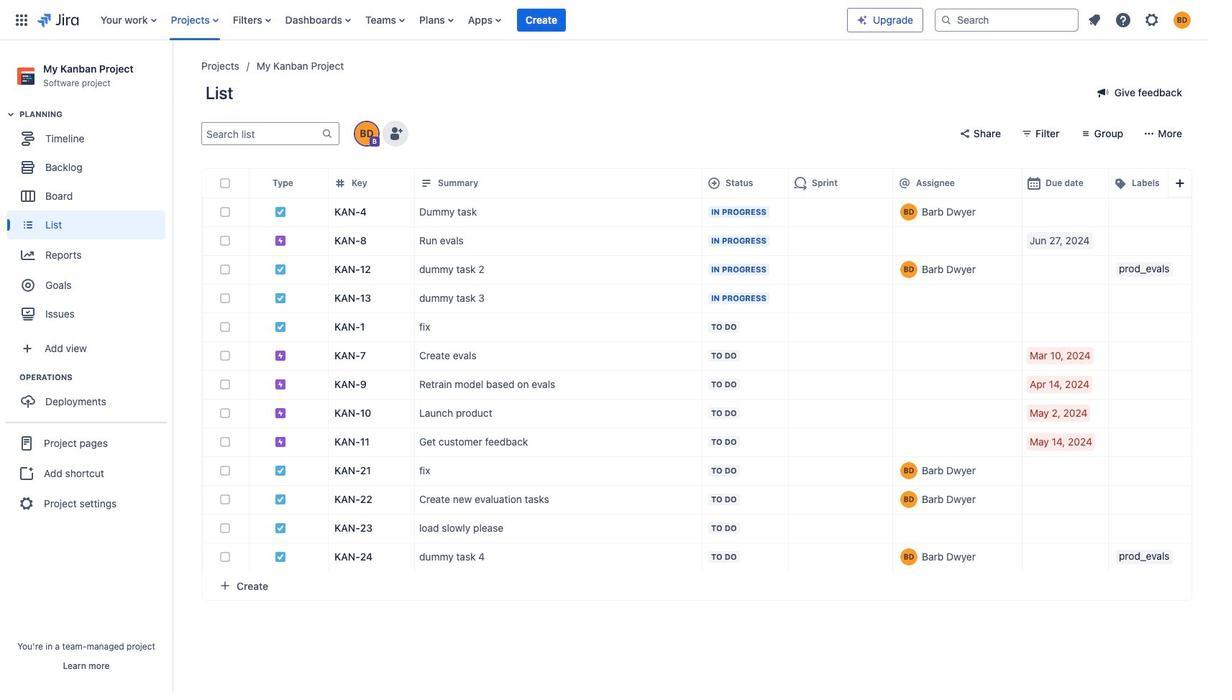 Task type: vqa. For each thing, say whether or not it's contained in the screenshot.
the view settings "image"
no



Task type: describe. For each thing, give the bounding box(es) containing it.
4 task image from the top
[[275, 466, 286, 477]]

2 vertical spatial group
[[6, 422, 167, 525]]

2 epic image from the top
[[275, 351, 286, 362]]

sidebar navigation image
[[157, 58, 188, 86]]

heading for group for planning image
[[19, 109, 172, 120]]

operations image
[[2, 369, 19, 386]]

2 task image from the top
[[275, 293, 286, 305]]

appswitcher icon image
[[13, 11, 30, 28]]

planning image
[[2, 106, 19, 123]]

5 task image from the top
[[275, 494, 286, 506]]

heading for group for operations image
[[19, 372, 172, 384]]

sidebar element
[[0, 40, 173, 693]]

7 task image from the top
[[275, 552, 286, 564]]

display or create a field to show in your list view image
[[1172, 175, 1189, 192]]

3 task image from the top
[[275, 322, 286, 333]]

settings image
[[1144, 11, 1161, 28]]



Task type: locate. For each thing, give the bounding box(es) containing it.
Search list field
[[202, 124, 322, 144]]

group
[[7, 109, 172, 333], [7, 372, 172, 421], [6, 422, 167, 525]]

2 heading from the top
[[19, 372, 172, 384]]

table
[[202, 169, 1209, 572]]

2 epic image from the top
[[275, 437, 286, 448]]

epic image
[[275, 408, 286, 420], [275, 437, 286, 448]]

0 vertical spatial group
[[7, 109, 172, 333]]

0 horizontal spatial list
[[93, 0, 847, 40]]

list
[[93, 0, 847, 40], [1082, 7, 1200, 33]]

1 vertical spatial group
[[7, 372, 172, 421]]

primary element
[[9, 0, 847, 40]]

group for planning image
[[7, 109, 172, 333]]

6 task image from the top
[[275, 523, 286, 535]]

1 vertical spatial heading
[[19, 372, 172, 384]]

2 vertical spatial epic image
[[275, 379, 286, 391]]

1 task image from the top
[[275, 264, 286, 276]]

0 vertical spatial epic image
[[275, 408, 286, 420]]

3 epic image from the top
[[275, 379, 286, 391]]

banner
[[0, 0, 1209, 40]]

1 vertical spatial epic image
[[275, 351, 286, 362]]

task image
[[275, 264, 286, 276], [275, 293, 286, 305], [275, 322, 286, 333], [275, 466, 286, 477], [275, 494, 286, 506], [275, 523, 286, 535], [275, 552, 286, 564]]

0 vertical spatial epic image
[[275, 235, 286, 247]]

heading
[[19, 109, 172, 120], [19, 372, 172, 384]]

list item
[[517, 0, 566, 40]]

1 horizontal spatial list
[[1082, 7, 1200, 33]]

search image
[[941, 14, 953, 26]]

None search field
[[935, 8, 1079, 31]]

epic image
[[275, 235, 286, 247], [275, 351, 286, 362], [275, 379, 286, 391]]

goal image
[[22, 279, 35, 292]]

group for operations image
[[7, 372, 172, 421]]

task image
[[275, 207, 286, 218]]

1 epic image from the top
[[275, 408, 286, 420]]

your profile and settings image
[[1174, 11, 1191, 28]]

0 vertical spatial heading
[[19, 109, 172, 120]]

Search field
[[935, 8, 1079, 31]]

1 heading from the top
[[19, 109, 172, 120]]

1 epic image from the top
[[275, 235, 286, 247]]

1 vertical spatial epic image
[[275, 437, 286, 448]]

jira image
[[37, 11, 79, 28], [37, 11, 79, 28]]



